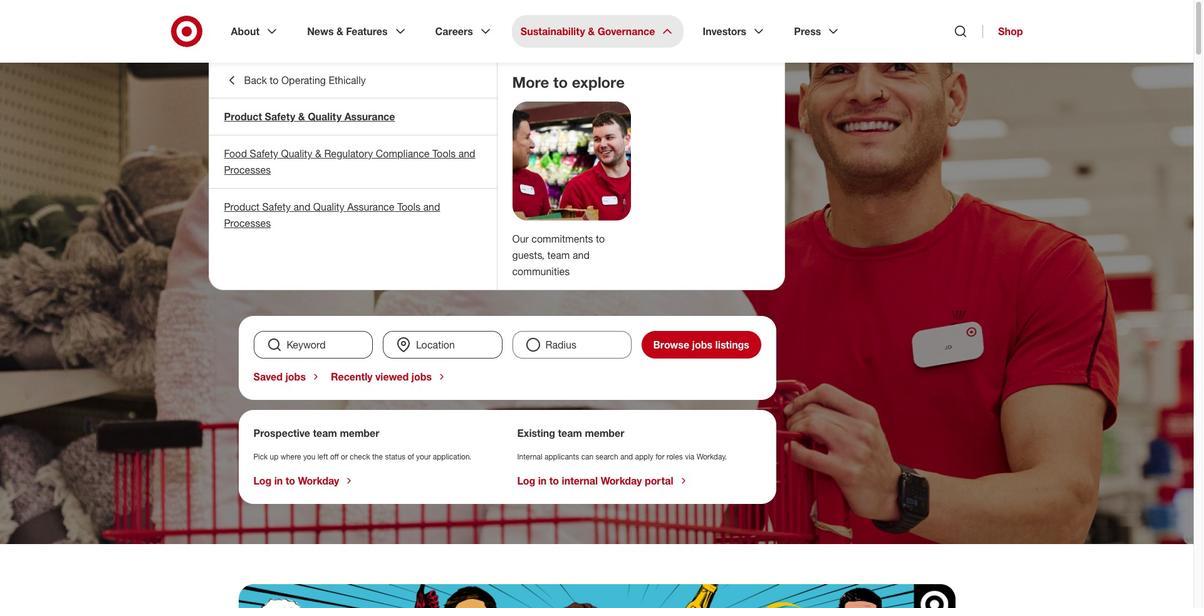 Task type: vqa. For each thing, say whether or not it's contained in the screenshot.
Target
no



Task type: describe. For each thing, give the bounding box(es) containing it.
love.
[[338, 179, 447, 240]]

food safety quality & regulatory compliance tools and processes link
[[209, 135, 497, 188]]

prospective
[[254, 427, 310, 439]]

careers work somewhere you love.
[[239, 103, 654, 240]]

portal
[[645, 475, 674, 487]]

saved
[[254, 371, 283, 383]]

our commitments to guests, team and communities link
[[513, 233, 605, 278]]

browse jobs listings
[[654, 339, 750, 351]]

of
[[408, 452, 414, 461]]

about link
[[222, 15, 288, 48]]

apply
[[635, 452, 654, 461]]

safety for quality
[[250, 147, 278, 160]]

member for prospective team member
[[340, 427, 380, 439]]

sustainability
[[521, 25, 585, 38]]

& right "news"
[[337, 25, 344, 38]]

quality for and
[[313, 201, 345, 213]]

sustainability & governance
[[521, 25, 655, 38]]

processes inside "food safety quality & regulatory compliance tools and processes"
[[224, 164, 271, 176]]

pick up where you left off or check the status of your application.
[[254, 452, 472, 461]]

to for guests,
[[596, 233, 605, 245]]

investors link
[[694, 15, 776, 48]]

careers for careers
[[435, 25, 473, 38]]

compliance
[[376, 147, 430, 160]]

roles
[[667, 452, 683, 461]]

our
[[513, 233, 529, 245]]

press link
[[786, 15, 850, 48]]

assurance for product safety and quality assurance tools and processes
[[347, 201, 395, 213]]

where
[[281, 452, 301, 461]]

press
[[794, 25, 822, 38]]

back
[[244, 74, 267, 87]]

& inside "food safety quality & regulatory compliance tools and processes"
[[315, 147, 322, 160]]

you for up
[[303, 452, 316, 461]]

more
[[513, 73, 549, 92]]

commitments
[[532, 233, 593, 245]]

team inside our commitments to guests, team and communities
[[548, 249, 570, 261]]

left
[[318, 452, 328, 461]]

food
[[224, 147, 247, 160]]

log in to workday
[[254, 475, 339, 487]]

regulatory
[[324, 147, 373, 160]]

1 horizontal spatial jobs
[[412, 371, 432, 383]]

back to operating ethically
[[244, 74, 366, 87]]

work
[[239, 124, 362, 185]]

processes inside product safety and quality assurance tools and processes
[[224, 217, 271, 229]]

log in to internal workday portal
[[518, 475, 674, 487]]

log for log in to workday
[[254, 475, 272, 487]]

sustainability & governance link
[[512, 15, 684, 48]]

& inside 'link'
[[298, 110, 305, 123]]

site navigation element
[[0, 0, 1204, 608]]

recently viewed jobs link
[[331, 371, 447, 383]]

assurance for product safety & quality assurance
[[345, 110, 395, 123]]

pick
[[254, 452, 268, 461]]

our commitments to guests, team and communities
[[513, 233, 605, 278]]

jobs for browse
[[693, 339, 713, 351]]

tools inside product safety and quality assurance tools and processes
[[397, 201, 421, 213]]

communities
[[513, 265, 570, 278]]

check
[[350, 452, 370, 461]]

quality inside "food safety quality & regulatory compliance tools and processes"
[[281, 147, 313, 160]]

off
[[330, 452, 339, 461]]

more to explore
[[513, 73, 625, 92]]

product safety and quality assurance tools and processes
[[224, 201, 440, 229]]

job search group
[[249, 331, 766, 359]]

your
[[416, 452, 431, 461]]



Task type: locate. For each thing, give the bounding box(es) containing it.
1 vertical spatial safety
[[250, 147, 278, 160]]

news & features link
[[299, 15, 417, 48]]

saved jobs link
[[254, 371, 321, 383]]

in for internal
[[538, 475, 547, 487]]

team down the commitments
[[548, 249, 570, 261]]

1 vertical spatial quality
[[281, 147, 313, 160]]

existing
[[518, 427, 556, 439]]

assurance inside product safety and quality assurance tools and processes
[[347, 201, 395, 213]]

2 product from the top
[[224, 201, 260, 213]]

to inside button
[[270, 74, 279, 87]]

team for prospective team member
[[313, 427, 337, 439]]

0 vertical spatial safety
[[265, 110, 295, 123]]

jobs
[[693, 339, 713, 351], [286, 371, 306, 383], [412, 371, 432, 383]]

food safety quality & regulatory compliance tools and processes
[[224, 147, 476, 176]]

0 horizontal spatial member
[[340, 427, 380, 439]]

to down 'applicants'
[[550, 475, 559, 487]]

processes
[[224, 164, 271, 176], [224, 217, 271, 229]]

log down internal
[[518, 475, 536, 487]]

careers inside site navigation 'element'
[[435, 25, 473, 38]]

safety down work
[[262, 201, 291, 213]]

2 log from the left
[[518, 475, 536, 487]]

quality down "food safety quality & regulatory compliance tools and processes"
[[313, 201, 345, 213]]

2 vertical spatial safety
[[262, 201, 291, 213]]

team
[[548, 249, 570, 261], [313, 427, 337, 439], [558, 427, 582, 439]]

governance
[[598, 25, 655, 38]]

log in to workday link
[[254, 475, 354, 487]]

1 log from the left
[[254, 475, 272, 487]]

member up 'check'
[[340, 427, 380, 439]]

via
[[685, 452, 695, 461]]

recently
[[331, 371, 373, 383]]

quality for &
[[308, 110, 342, 123]]

quality inside 'link'
[[308, 110, 342, 123]]

0 vertical spatial tools
[[433, 147, 456, 160]]

operating
[[281, 74, 326, 87]]

log in to internal workday portal link
[[518, 475, 689, 487]]

0 horizontal spatial workday
[[298, 475, 339, 487]]

1 horizontal spatial log
[[518, 475, 536, 487]]

product for product safety and quality assurance tools and processes
[[224, 201, 260, 213]]

2 processes from the top
[[224, 217, 271, 229]]

1 vertical spatial you
[[303, 452, 316, 461]]

viewed
[[376, 371, 409, 383]]

careers inside careers work somewhere you love.
[[239, 103, 295, 122]]

member for existing team member
[[585, 427, 625, 439]]

tools right compliance
[[433, 147, 456, 160]]

0 vertical spatial you
[[239, 179, 324, 240]]

2 vertical spatial quality
[[313, 201, 345, 213]]

applicants
[[545, 452, 580, 461]]

tools down compliance
[[397, 201, 421, 213]]

and inside our commitments to guests, team and communities
[[573, 249, 590, 261]]

safety up work
[[265, 110, 295, 123]]

for
[[656, 452, 665, 461]]

you inside careers work somewhere you love.
[[239, 179, 324, 240]]

1 vertical spatial tools
[[397, 201, 421, 213]]

assurance inside 'link'
[[345, 110, 395, 123]]

assurance down back to operating ethically button
[[345, 110, 395, 123]]

existing team member
[[518, 427, 625, 439]]

safety for &
[[265, 110, 295, 123]]

1 horizontal spatial workday
[[601, 475, 642, 487]]

workday down internal applicants can search and apply for roles via workday.
[[601, 475, 642, 487]]

prospective team member
[[254, 427, 380, 439]]

jobs right saved
[[286, 371, 306, 383]]

0 vertical spatial assurance
[[345, 110, 395, 123]]

features
[[346, 25, 388, 38]]

0 horizontal spatial careers
[[239, 103, 295, 122]]

in for workday
[[274, 475, 283, 487]]

to inside our commitments to guests, team and communities
[[596, 233, 605, 245]]

0 vertical spatial careers
[[435, 25, 473, 38]]

internal
[[562, 475, 598, 487]]

in
[[274, 475, 283, 487], [538, 475, 547, 487]]

search
[[596, 452, 619, 461]]

the
[[372, 452, 383, 461]]

& left regulatory
[[315, 147, 322, 160]]

quality down product safety & quality assurance
[[281, 147, 313, 160]]

two target team members smiling in the grocery department image
[[513, 102, 631, 221]]

1 horizontal spatial in
[[538, 475, 547, 487]]

investors
[[703, 25, 747, 38]]

assurance
[[345, 110, 395, 123], [347, 201, 395, 213]]

jobs for saved
[[286, 371, 306, 383]]

safety inside "food safety quality & regulatory compliance tools and processes"
[[250, 147, 278, 160]]

0 vertical spatial quality
[[308, 110, 342, 123]]

browse jobs listings button
[[642, 331, 761, 359]]

1 vertical spatial product
[[224, 201, 260, 213]]

None text field
[[254, 331, 373, 359]]

1 member from the left
[[340, 427, 380, 439]]

about
[[231, 25, 260, 38]]

to right "more"
[[554, 73, 568, 92]]

0 vertical spatial product
[[224, 110, 262, 123]]

to right the commitments
[[596, 233, 605, 245]]

news
[[307, 25, 334, 38]]

to for internal
[[550, 475, 559, 487]]

to down where
[[286, 475, 295, 487]]

product inside 'link'
[[224, 110, 262, 123]]

product safety & quality assurance
[[224, 110, 395, 123]]

in down internal
[[538, 475, 547, 487]]

shop link
[[983, 25, 1024, 38]]

tools inside "food safety quality & regulatory compliance tools and processes"
[[433, 147, 456, 160]]

product down the food
[[224, 201, 260, 213]]

team up 'applicants'
[[558, 427, 582, 439]]

1 vertical spatial careers
[[239, 103, 295, 122]]

to for workday
[[286, 475, 295, 487]]

and
[[459, 147, 476, 160], [294, 201, 311, 213], [424, 201, 440, 213], [573, 249, 590, 261], [621, 452, 633, 461]]

0 horizontal spatial log
[[254, 475, 272, 487]]

& left governance at the top of the page
[[588, 25, 595, 38]]

jobs right "viewed"
[[412, 371, 432, 383]]

somewhere
[[375, 124, 654, 185]]

shop
[[999, 25, 1024, 38]]

& down operating at the top left
[[298, 110, 305, 123]]

1 horizontal spatial careers
[[435, 25, 473, 38]]

in down up
[[274, 475, 283, 487]]

1 horizontal spatial member
[[585, 427, 625, 439]]

or
[[341, 452, 348, 461]]

jobs left listings
[[693, 339, 713, 351]]

browse
[[654, 339, 690, 351]]

safety right the food
[[250, 147, 278, 160]]

product
[[224, 110, 262, 123], [224, 201, 260, 213]]

you
[[239, 179, 324, 240], [303, 452, 316, 461]]

0 horizontal spatial jobs
[[286, 371, 306, 383]]

status
[[385, 452, 406, 461]]

workday.
[[697, 452, 727, 461]]

2 in from the left
[[538, 475, 547, 487]]

careers link
[[427, 15, 502, 48]]

recently viewed jobs
[[331, 371, 432, 383]]

1 horizontal spatial tools
[[433, 147, 456, 160]]

quality down back to operating ethically
[[308, 110, 342, 123]]

product safety & quality assurance link
[[209, 98, 497, 135]]

2 workday from the left
[[601, 475, 642, 487]]

internal
[[518, 452, 543, 461]]

tools
[[433, 147, 456, 160], [397, 201, 421, 213]]

ethically
[[329, 74, 366, 87]]

assurance down food safety quality & regulatory compliance tools and processes link
[[347, 201, 395, 213]]

application.
[[433, 452, 472, 461]]

team for existing team member
[[558, 427, 582, 439]]

product safety and quality assurance tools and processes link
[[209, 189, 497, 241]]

quality
[[308, 110, 342, 123], [281, 147, 313, 160], [313, 201, 345, 213]]

product for product safety & quality assurance
[[224, 110, 262, 123]]

careers for careers work somewhere you love.
[[239, 103, 295, 122]]

to right back
[[270, 74, 279, 87]]

2 horizontal spatial jobs
[[693, 339, 713, 351]]

safety for and
[[262, 201, 291, 213]]

you for work
[[239, 179, 324, 240]]

0 horizontal spatial in
[[274, 475, 283, 487]]

2 member from the left
[[585, 427, 625, 439]]

listings
[[716, 339, 750, 351]]

member up search
[[585, 427, 625, 439]]

saved jobs
[[254, 371, 306, 383]]

0 horizontal spatial tools
[[397, 201, 421, 213]]

product inside product safety and quality assurance tools and processes
[[224, 201, 260, 213]]

quality inside product safety and quality assurance tools and processes
[[313, 201, 345, 213]]

can
[[582, 452, 594, 461]]

up
[[270, 452, 279, 461]]

0 vertical spatial processes
[[224, 164, 271, 176]]

product up the food
[[224, 110, 262, 123]]

news & features
[[307, 25, 388, 38]]

workday down left
[[298, 475, 339, 487]]

and inside "food safety quality & regulatory compliance tools and processes"
[[459, 147, 476, 160]]

log down pick
[[254, 475, 272, 487]]

1 vertical spatial processes
[[224, 217, 271, 229]]

safety inside 'link'
[[265, 110, 295, 123]]

1 vertical spatial assurance
[[347, 201, 395, 213]]

safety inside product safety and quality assurance tools and processes
[[262, 201, 291, 213]]

internal applicants can search and apply for roles via workday.
[[518, 452, 727, 461]]

back to operating ethically button
[[209, 63, 497, 98]]

team up left
[[313, 427, 337, 439]]

explore
[[572, 73, 625, 92]]

1 workday from the left
[[298, 475, 339, 487]]

jobs inside button
[[693, 339, 713, 351]]

log
[[254, 475, 272, 487], [518, 475, 536, 487]]

None text field
[[383, 331, 503, 359]]

log for log in to internal workday portal
[[518, 475, 536, 487]]

safety
[[265, 110, 295, 123], [250, 147, 278, 160], [262, 201, 291, 213]]

guests,
[[513, 249, 545, 261]]

1 processes from the top
[[224, 164, 271, 176]]

1 product from the top
[[224, 110, 262, 123]]

1 in from the left
[[274, 475, 283, 487]]

&
[[337, 25, 344, 38], [588, 25, 595, 38], [298, 110, 305, 123], [315, 147, 322, 160]]

to
[[554, 73, 568, 92], [270, 74, 279, 87], [596, 233, 605, 245], [286, 475, 295, 487], [550, 475, 559, 487]]

Browse jobs listings search field
[[249, 331, 766, 359]]



